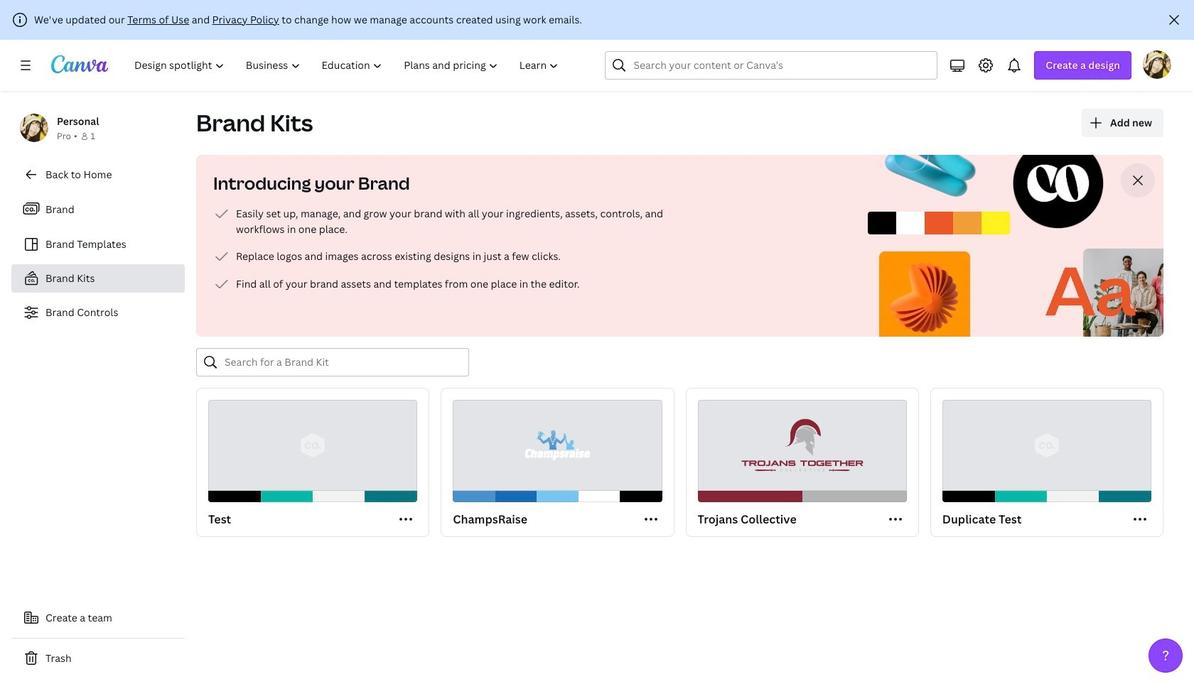 Task type: vqa. For each thing, say whether or not it's contained in the screenshot.
owner button
no



Task type: locate. For each thing, give the bounding box(es) containing it.
1 horizontal spatial list
[[213, 205, 668, 293]]

None search field
[[605, 51, 938, 80]]

Search search field
[[634, 52, 910, 79]]

top level navigation element
[[125, 51, 571, 80]]

0 horizontal spatial list
[[11, 195, 185, 327]]

list
[[11, 195, 185, 327], [213, 205, 668, 293]]



Task type: describe. For each thing, give the bounding box(es) containing it.
Search for a Brand Kit search field
[[225, 349, 460, 376]]

stephanie aranda image
[[1143, 50, 1172, 79]]

champsraise logo image
[[493, 410, 622, 482]]

trojans collective logo image
[[736, 410, 869, 482]]



